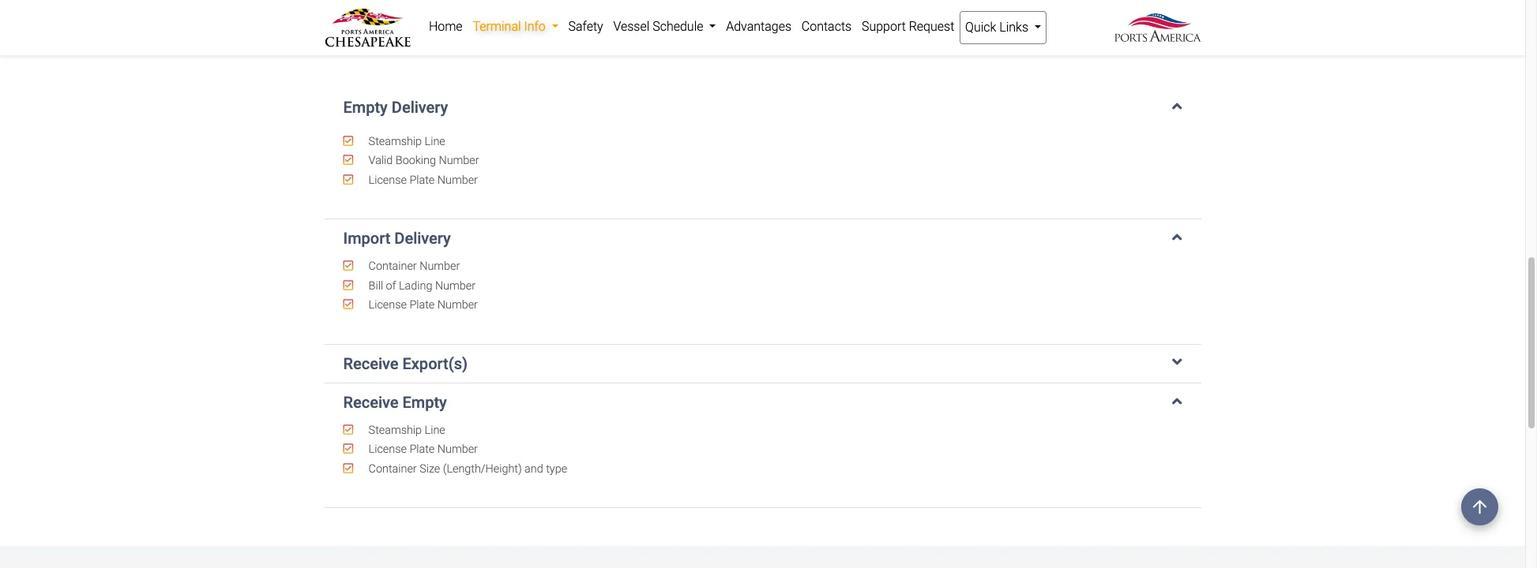 Task type: vqa. For each thing, say whether or not it's contained in the screenshot.


Task type: locate. For each thing, give the bounding box(es) containing it.
1 vertical spatial steamship
[[369, 424, 422, 437]]

transactions
[[755, 14, 899, 44]]

number down valid booking number
[[437, 174, 478, 187]]

advantages link
[[721, 11, 796, 43]]

number right 'lading'
[[435, 279, 476, 293]]

receive
[[343, 354, 399, 373], [343, 393, 399, 412]]

quick
[[965, 20, 996, 35]]

booking
[[396, 154, 436, 168]]

number up container size (length/height) and type
[[437, 443, 478, 457]]

tab list
[[324, 82, 1201, 509]]

angle down image inside receive export(s) "link"
[[1172, 354, 1182, 370]]

empty
[[343, 98, 388, 117], [402, 393, 447, 412]]

license plate number up size
[[366, 443, 478, 457]]

empty up valid
[[343, 98, 388, 117]]

1 vertical spatial license plate number
[[366, 299, 478, 312]]

license plate number down the bill of lading number
[[366, 299, 478, 312]]

home
[[429, 19, 463, 34]]

1 vertical spatial container
[[369, 463, 417, 476]]

2 license plate number from the top
[[366, 299, 478, 312]]

angle down image
[[1172, 98, 1182, 114], [1172, 229, 1182, 245], [1172, 354, 1182, 370]]

0 vertical spatial license
[[369, 174, 407, 187]]

steamship down the receive empty
[[369, 424, 422, 437]]

0 vertical spatial empty
[[343, 98, 388, 117]]

receive for receive empty
[[343, 393, 399, 412]]

2 license from the top
[[369, 299, 407, 312]]

1 vertical spatial angle down image
[[1172, 229, 1182, 245]]

plate up size
[[409, 443, 435, 457]]

line up valid booking number
[[425, 135, 445, 148]]

go to top image
[[1461, 488, 1498, 525]]

steamship line up booking
[[366, 135, 445, 148]]

1 angle down image from the top
[[1172, 98, 1182, 114]]

0 vertical spatial steamship line
[[366, 135, 445, 148]]

1 license plate number from the top
[[366, 174, 478, 187]]

steamship
[[369, 135, 422, 148], [369, 424, 422, 437]]

1 line from the top
[[425, 135, 445, 148]]

receive empty link
[[343, 393, 1182, 412]]

license down "of"
[[369, 299, 407, 312]]

1 receive from the top
[[343, 354, 399, 373]]

1 steamship from the top
[[369, 135, 422, 148]]

quick links
[[965, 20, 1031, 35]]

2 angle down image from the top
[[1172, 229, 1182, 245]]

line up size
[[425, 424, 445, 437]]

2 vertical spatial plate
[[409, 443, 435, 457]]

2 vertical spatial angle down image
[[1172, 354, 1182, 370]]

receive for receive export(s)
[[343, 354, 399, 373]]

0 vertical spatial delivery
[[392, 98, 448, 117]]

lading
[[399, 279, 432, 293]]

2 container from the top
[[369, 463, 417, 476]]

angle down image for import delivery
[[1172, 229, 1182, 245]]

plate
[[409, 174, 435, 187], [409, 299, 435, 312], [409, 443, 435, 457]]

1 plate from the top
[[409, 174, 435, 187]]

number down the bill of lading number
[[437, 299, 478, 312]]

1 horizontal spatial empty
[[402, 393, 447, 412]]

license plate number down valid booking number
[[366, 174, 478, 187]]

1 vertical spatial line
[[425, 424, 445, 437]]

plate for import delivery
[[409, 299, 435, 312]]

line
[[425, 135, 445, 148], [425, 424, 445, 437]]

plate for empty delivery
[[409, 174, 435, 187]]

1 vertical spatial empty
[[402, 393, 447, 412]]

steamship line
[[366, 135, 445, 148], [366, 424, 445, 437]]

0 vertical spatial steamship
[[369, 135, 422, 148]]

delivery
[[392, 98, 448, 117], [394, 229, 451, 248]]

delivery up container number
[[394, 229, 451, 248]]

steamship line down the receive empty
[[366, 424, 445, 437]]

import
[[343, 229, 390, 248]]

steamship up valid
[[369, 135, 422, 148]]

1 vertical spatial steamship line
[[366, 424, 445, 437]]

plate down the bill of lading number
[[409, 299, 435, 312]]

2 steamship line from the top
[[366, 424, 445, 437]]

1 license from the top
[[369, 174, 407, 187]]

type
[[546, 463, 567, 476]]

2 vertical spatial license plate number
[[366, 443, 478, 457]]

receive down receive export(s)
[[343, 393, 399, 412]]

0 vertical spatial license plate number
[[366, 174, 478, 187]]

bill
[[369, 279, 383, 293]]

line for delivery
[[425, 135, 445, 148]]

license
[[369, 174, 407, 187], [369, 299, 407, 312], [369, 443, 407, 457]]

valid booking number
[[366, 154, 479, 168]]

receive up the receive empty
[[343, 354, 399, 373]]

0 vertical spatial plate
[[409, 174, 435, 187]]

support
[[862, 19, 906, 34]]

vessel schedule
[[613, 19, 706, 34]]

number up the bill of lading number
[[420, 260, 460, 273]]

container left size
[[369, 463, 417, 476]]

line for empty
[[425, 424, 445, 437]]

3 angle down image from the top
[[1172, 354, 1182, 370]]

delivery up valid booking number
[[392, 98, 448, 117]]

1 container from the top
[[369, 260, 417, 273]]

license down valid
[[369, 174, 407, 187]]

3 license plate number from the top
[[366, 443, 478, 457]]

empty delivery
[[343, 98, 448, 117]]

2 plate from the top
[[409, 299, 435, 312]]

2 receive from the top
[[343, 393, 399, 412]]

1 steamship line from the top
[[366, 135, 445, 148]]

2 vertical spatial license
[[369, 443, 407, 457]]

container for size
[[369, 463, 417, 476]]

1 vertical spatial receive
[[343, 393, 399, 412]]

schedule
[[653, 19, 703, 34]]

2 steamship from the top
[[369, 424, 422, 437]]

empty delivery link
[[343, 98, 1182, 117]]

angle down image for empty delivery
[[1172, 98, 1182, 114]]

0 vertical spatial receive
[[343, 354, 399, 373]]

angle down image inside 'empty delivery' link
[[1172, 98, 1182, 114]]

of
[[386, 279, 396, 293]]

1 vertical spatial delivery
[[394, 229, 451, 248]]

number
[[439, 154, 479, 168], [437, 174, 478, 187], [420, 260, 460, 273], [435, 279, 476, 293], [437, 299, 478, 312], [437, 443, 478, 457]]

contacts link
[[796, 11, 857, 43]]

angle down image
[[1172, 393, 1182, 409]]

terminal info link
[[468, 11, 563, 43]]

license down the receive empty
[[369, 443, 407, 457]]

empty down export(s)
[[402, 393, 447, 412]]

license plate number for empty delivery
[[366, 174, 478, 187]]

delivery for empty delivery
[[392, 98, 448, 117]]

container up "of"
[[369, 260, 417, 273]]

0 vertical spatial angle down image
[[1172, 98, 1182, 114]]

2 line from the top
[[425, 424, 445, 437]]

1 vertical spatial license
[[369, 299, 407, 312]]

container
[[369, 260, 417, 273], [369, 463, 417, 476]]

plate down valid booking number
[[409, 174, 435, 187]]

license plate number
[[366, 174, 478, 187], [366, 299, 478, 312], [366, 443, 478, 457]]

1 vertical spatial plate
[[409, 299, 435, 312]]

angle down image inside import delivery "link"
[[1172, 229, 1182, 245]]

0 vertical spatial container
[[369, 260, 417, 273]]

0 vertical spatial line
[[425, 135, 445, 148]]



Task type: describe. For each thing, give the bounding box(es) containing it.
links
[[999, 20, 1028, 35]]

advantages
[[726, 19, 791, 34]]

acceptable transactions
[[626, 14, 899, 44]]

0 horizontal spatial empty
[[343, 98, 388, 117]]

tab list containing empty delivery
[[324, 82, 1201, 509]]

receive export(s) link
[[343, 354, 1182, 373]]

import delivery link
[[343, 229, 1182, 248]]

steamship for delivery
[[369, 135, 422, 148]]

acceptable
[[626, 14, 750, 44]]

3 license from the top
[[369, 443, 407, 457]]

(length/height)
[[443, 463, 522, 476]]

export(s)
[[402, 354, 468, 373]]

quick links link
[[959, 11, 1047, 44]]

3 plate from the top
[[409, 443, 435, 457]]

safety link
[[563, 11, 608, 43]]

angle down image for receive export(s)
[[1172, 354, 1182, 370]]

contacts
[[802, 19, 852, 34]]

container size (length/height) and type
[[366, 463, 567, 476]]

support request link
[[857, 11, 959, 43]]

steamship line for empty
[[366, 424, 445, 437]]

container for number
[[369, 260, 417, 273]]

support request
[[862, 19, 954, 34]]

vessel
[[613, 19, 649, 34]]

license for import
[[369, 299, 407, 312]]

license for empty
[[369, 174, 407, 187]]

request
[[909, 19, 954, 34]]

and
[[525, 463, 543, 476]]

bill of lading number
[[366, 279, 476, 293]]

vessel schedule link
[[608, 11, 721, 43]]

container number
[[366, 260, 460, 273]]

import delivery
[[343, 229, 451, 248]]

terminal info
[[473, 19, 549, 34]]

receive export(s)
[[343, 354, 468, 373]]

receive empty
[[343, 393, 447, 412]]

info
[[524, 19, 546, 34]]

number right booking
[[439, 154, 479, 168]]

license plate number for import delivery
[[366, 299, 478, 312]]

safety
[[568, 19, 603, 34]]

delivery for import delivery
[[394, 229, 451, 248]]

home link
[[424, 11, 468, 43]]

terminal
[[473, 19, 521, 34]]

steamship for empty
[[369, 424, 422, 437]]

size
[[420, 463, 440, 476]]

steamship line for delivery
[[366, 135, 445, 148]]

valid
[[369, 154, 393, 168]]



